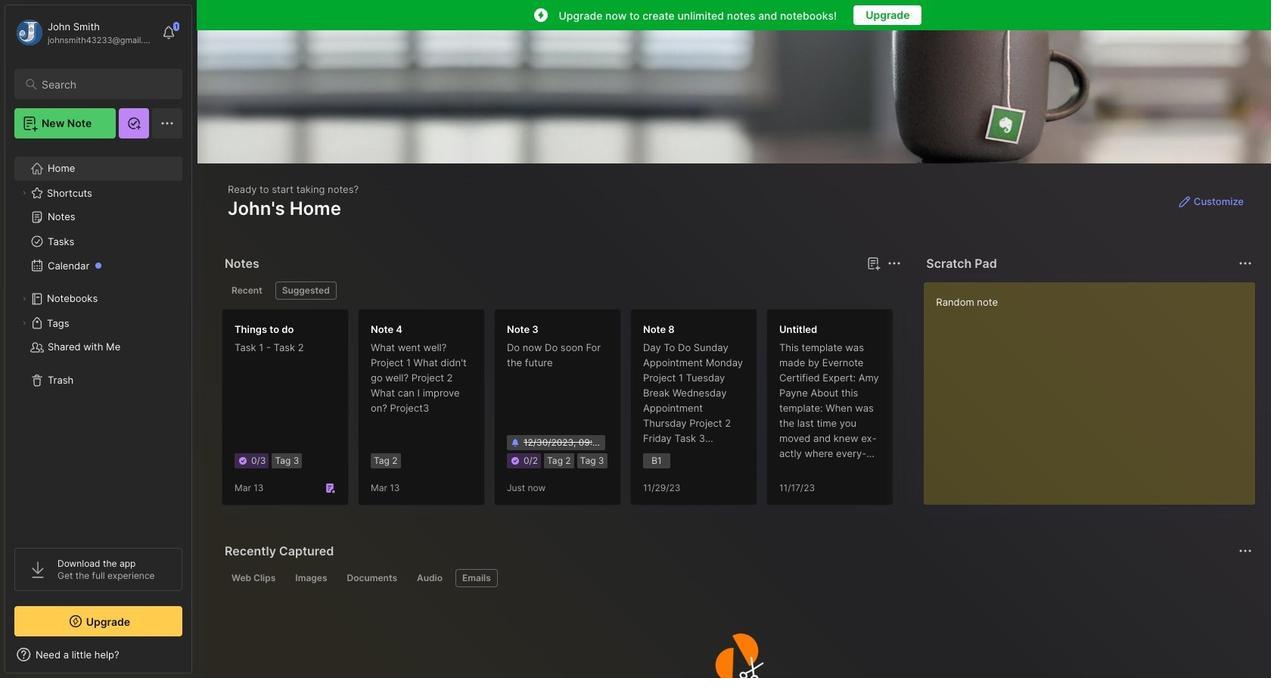 Task type: locate. For each thing, give the bounding box(es) containing it.
0 vertical spatial tab list
[[225, 282, 899, 300]]

1 tab list from the top
[[225, 282, 899, 300]]

tab
[[225, 282, 269, 300], [275, 282, 337, 300], [225, 569, 283, 587], [289, 569, 334, 587], [340, 569, 404, 587], [410, 569, 450, 587], [456, 569, 498, 587]]

more actions image
[[886, 254, 904, 272]]

click to collapse image
[[191, 650, 202, 668]]

tree
[[5, 148, 191, 534]]

more actions image
[[1237, 254, 1255, 272]]

main element
[[0, 0, 197, 678]]

None search field
[[42, 75, 169, 93]]

More actions field
[[884, 253, 905, 274], [1235, 253, 1256, 274]]

1 horizontal spatial more actions field
[[1235, 253, 1256, 274]]

tab list
[[225, 282, 899, 300], [225, 569, 1250, 587]]

WHAT'S NEW field
[[5, 643, 191, 667]]

expand tags image
[[20, 319, 29, 328]]

0 horizontal spatial more actions field
[[884, 253, 905, 274]]

2 tab list from the top
[[225, 569, 1250, 587]]

1 vertical spatial tab list
[[225, 569, 1250, 587]]

row group
[[222, 309, 1271, 515]]

tree inside main element
[[5, 148, 191, 534]]



Task type: vqa. For each thing, say whether or not it's contained in the screenshot.
more actions image
yes



Task type: describe. For each thing, give the bounding box(es) containing it.
expand notebooks image
[[20, 294, 29, 303]]

2 more actions field from the left
[[1235, 253, 1256, 274]]

Start writing… text field
[[936, 282, 1255, 493]]

1 more actions field from the left
[[884, 253, 905, 274]]

none search field inside main element
[[42, 75, 169, 93]]

Search text field
[[42, 77, 169, 92]]

Account field
[[14, 17, 154, 48]]



